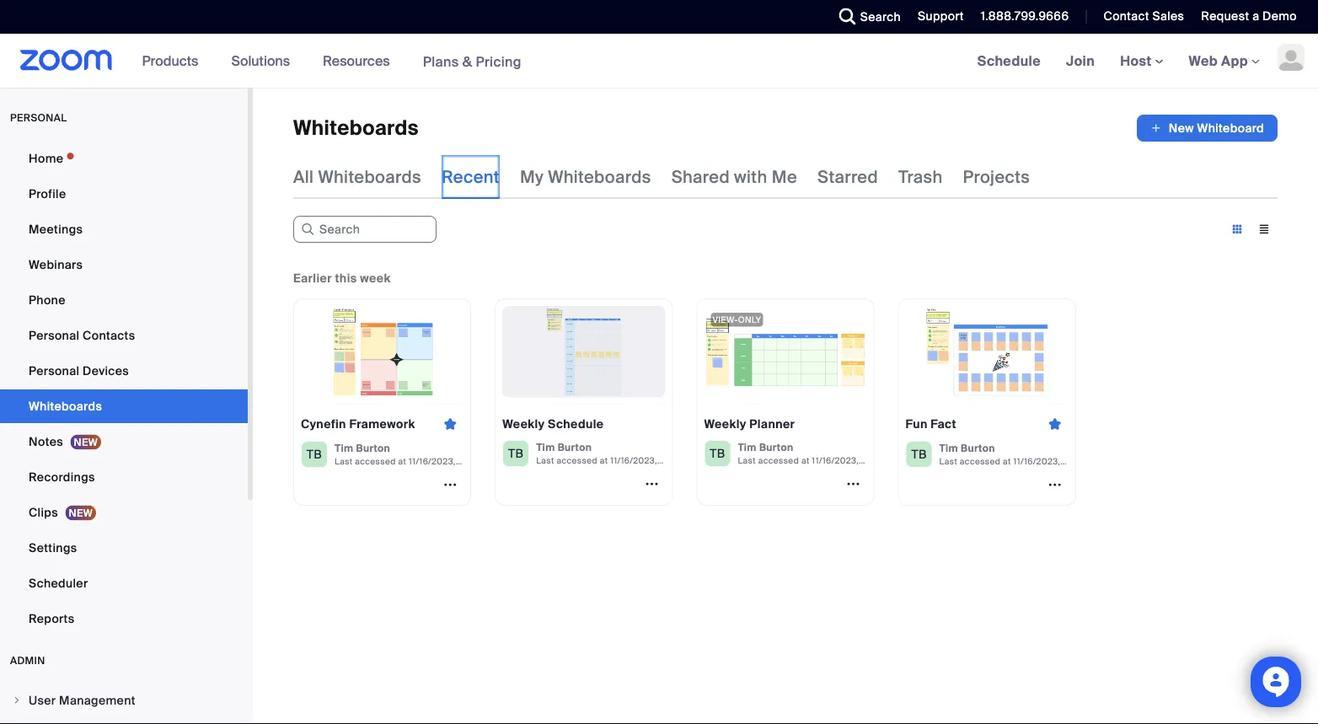 Task type: describe. For each thing, give the bounding box(es) containing it.
trash
[[899, 166, 943, 188]]

whiteboards application
[[293, 115, 1278, 142]]

notes link
[[0, 425, 248, 459]]

personal menu menu
[[0, 142, 248, 637]]

clips link
[[0, 496, 248, 529]]

11/16/2023, for tim burton last accessed at 11/16/2023, 8:09:20 am
[[610, 455, 657, 466]]

sales
[[1153, 8, 1185, 24]]

notes
[[29, 434, 63, 449]]

host button
[[1121, 52, 1164, 70]]

user management
[[29, 693, 136, 708]]

starred
[[818, 166, 879, 188]]

new whiteboard
[[1169, 120, 1265, 136]]

tb for tim burton last accessed at 11/16/2023, 8:09:13 am
[[710, 446, 725, 461]]

personal contacts link
[[0, 319, 248, 352]]

tb for tim burton last accessed at 11/16/2023, 8:07:24 am
[[912, 447, 927, 462]]

web app
[[1189, 52, 1249, 70]]

at for tim burton last accessed at 11/16/2023, 8:07:24 am
[[1003, 456, 1011, 467]]

fun
[[906, 417, 928, 432]]

8:09:20
[[660, 455, 693, 466]]

solutions
[[231, 52, 290, 70]]

with
[[734, 166, 768, 188]]

more options for cynefin framework image
[[437, 477, 464, 492]]

shared with me
[[672, 166, 798, 188]]

view-
[[713, 314, 738, 325]]

more options for weekly planner image
[[840, 476, 867, 492]]

my
[[520, 166, 544, 188]]

weekly schedule, modified at nov 16, 2023, link element
[[495, 298, 709, 506]]

join link
[[1054, 34, 1108, 88]]

planner
[[750, 416, 795, 432]]

am for tim burton last accessed at 11/16/2023, 8:09:13 am
[[894, 455, 908, 466]]

my whiteboards
[[520, 166, 651, 188]]

framework
[[349, 417, 415, 432]]

host
[[1121, 52, 1155, 70]]

1.888.799.9666 button up "join"
[[968, 0, 1074, 34]]

personal
[[10, 111, 67, 124]]

click to unstar the whiteboard fun fact image
[[1042, 417, 1069, 433]]

resources button
[[323, 34, 398, 88]]

tim for tim burton last accessed at 11/16/2023, 8:09:20 am
[[536, 441, 555, 454]]

weekly planner
[[704, 416, 795, 432]]

add image
[[1151, 120, 1162, 137]]

weekly for weekly schedule
[[503, 416, 545, 432]]

cynefin framework application
[[301, 412, 464, 438]]

cynefin
[[301, 417, 346, 432]]

whiteboards link
[[0, 389, 248, 423]]

tim for tim burton last accessed at 11/16/2023, 8:09:58 am
[[335, 442, 354, 455]]

support
[[918, 8, 964, 24]]

thumbnail of weekly planner image
[[704, 306, 867, 398]]

webinars link
[[0, 248, 248, 282]]

burton for tim burton last accessed at 11/16/2023, 8:09:13 am
[[759, 441, 794, 454]]

grid mode, selected image
[[1224, 222, 1251, 237]]

tim burton last accessed at 11/16/2023, 8:09:20 am
[[536, 441, 709, 466]]

view-only
[[713, 314, 762, 325]]

reports
[[29, 611, 75, 626]]

devices
[[83, 363, 129, 379]]

more options for fun fact image
[[1042, 477, 1069, 492]]

all
[[293, 166, 314, 188]]

personal devices link
[[0, 354, 248, 388]]

profile
[[29, 186, 66, 201]]

profile link
[[0, 177, 248, 211]]

all whiteboards
[[293, 166, 422, 188]]

earlier this week
[[293, 270, 391, 286]]

admin
[[10, 654, 45, 667]]

cynefin framework, modified at nov 16, 2023, link, starred element
[[293, 298, 507, 506]]

tim burton last accessed at 11/16/2023, 8:09:58 am
[[335, 442, 507, 467]]

burton for tim burton last accessed at 11/16/2023, 8:09:20 am
[[558, 441, 592, 454]]

list mode, not selected image
[[1251, 222, 1278, 237]]

search
[[861, 9, 901, 24]]

fun fact application
[[906, 412, 1069, 438]]

product information navigation
[[130, 34, 534, 89]]

contacts
[[83, 328, 135, 343]]

tim burton last accessed at 11/16/2023, 8:07:24 am
[[940, 442, 1111, 467]]

this
[[335, 270, 357, 286]]

recordings
[[29, 469, 95, 485]]

user
[[29, 693, 56, 708]]

projects
[[963, 166, 1030, 188]]

home link
[[0, 142, 248, 175]]

webinars
[[29, 257, 83, 272]]

search button
[[827, 0, 905, 34]]

web app button
[[1189, 52, 1260, 70]]

whiteboards right my
[[548, 166, 651, 188]]

home
[[29, 150, 63, 166]]

fact
[[931, 417, 957, 432]]

schedule inside meetings navigation
[[978, 52, 1041, 70]]

11/16/2023, for tim burton last accessed at 11/16/2023, 8:09:13 am
[[812, 455, 859, 466]]

accessed for tim burton last accessed at 11/16/2023, 8:09:58 am
[[355, 456, 396, 467]]

app
[[1222, 52, 1249, 70]]

weekly schedule
[[503, 416, 604, 432]]

personal for personal contacts
[[29, 328, 80, 343]]

products
[[142, 52, 198, 70]]

tim for tim burton last accessed at 11/16/2023, 8:07:24 am
[[940, 442, 959, 455]]

right image
[[12, 696, 22, 706]]

accessed for tim burton last accessed at 11/16/2023, 8:07:24 am
[[960, 456, 1001, 467]]

management
[[59, 693, 136, 708]]

tb for tim burton last accessed at 11/16/2023, 8:09:58 am
[[307, 447, 322, 462]]

Search text field
[[293, 216, 437, 243]]

11/16/2023, for tim burton last accessed at 11/16/2023, 8:09:58 am
[[409, 456, 456, 467]]

week
[[360, 270, 391, 286]]

whiteboard
[[1198, 120, 1265, 136]]

a
[[1253, 8, 1260, 24]]

accessed for tim burton last accessed at 11/16/2023, 8:09:13 am
[[758, 455, 799, 466]]

banner containing products
[[0, 34, 1319, 89]]

scheduler
[[29, 575, 88, 591]]

last for tim burton last accessed at 11/16/2023, 8:07:24 am
[[940, 456, 958, 467]]

pricing
[[476, 52, 522, 70]]



Task type: vqa. For each thing, say whether or not it's contained in the screenshot.
rightmost Weekly
yes



Task type: locate. For each thing, give the bounding box(es) containing it.
me
[[772, 166, 798, 188]]

at inside tim burton last accessed at 11/16/2023, 8:09:20 am
[[600, 455, 608, 466]]

personal devices
[[29, 363, 129, 379]]

new whiteboard button
[[1137, 115, 1278, 142]]

personal contacts
[[29, 328, 135, 343]]

new
[[1169, 120, 1195, 136]]

burton down cynefin framework application
[[356, 442, 390, 455]]

menu item
[[0, 718, 248, 724]]

burton down fun fact application in the bottom right of the page
[[961, 442, 995, 455]]

burton down planner
[[759, 441, 794, 454]]

1 horizontal spatial weekly
[[704, 416, 747, 432]]

tb inside weekly schedule, modified at nov 16, 2023, link element
[[508, 446, 524, 461]]

tim inside tim burton last accessed at 11/16/2023, 8:09:20 am
[[536, 441, 555, 454]]

tb inside 'cynefin framework, modified at nov 16, 2023, link, starred' element
[[307, 447, 322, 462]]

personal down phone at the top left of the page
[[29, 328, 80, 343]]

1 vertical spatial schedule
[[548, 416, 604, 432]]

burton for tim burton last accessed at 11/16/2023, 8:09:58 am
[[356, 442, 390, 455]]

last down weekly schedule
[[536, 455, 554, 466]]

am
[[695, 455, 709, 466], [894, 455, 908, 466], [493, 456, 507, 467], [1097, 456, 1111, 467]]

at for tim burton last accessed at 11/16/2023, 8:09:20 am
[[600, 455, 608, 466]]

only
[[738, 314, 762, 325]]

weekly planner, modified at nov 16, 2023, link element
[[697, 298, 908, 506]]

last down cynefin framework
[[335, 456, 353, 467]]

tim burton last accessed at 11/16/2023, 8:09:13 am
[[738, 441, 908, 466]]

weekly
[[503, 416, 545, 432], [704, 416, 747, 432]]

0 vertical spatial schedule
[[978, 52, 1041, 70]]

1 personal from the top
[[29, 328, 80, 343]]

cynefin framework
[[301, 417, 415, 432]]

settings
[[29, 540, 77, 556]]

burton inside tim burton last accessed at 11/16/2023, 8:09:58 am
[[356, 442, 390, 455]]

schedule down 1.888.799.9666
[[978, 52, 1041, 70]]

whiteboards up all whiteboards
[[293, 115, 419, 141]]

tim inside "tim burton last accessed at 11/16/2023, 8:09:13 am"
[[738, 441, 757, 454]]

phone link
[[0, 283, 248, 317]]

last for tim burton last accessed at 11/16/2023, 8:09:20 am
[[536, 455, 554, 466]]

scheduler link
[[0, 567, 248, 600]]

11/16/2023, up more options for weekly planner icon
[[812, 455, 859, 466]]

tb right 8:09:20
[[710, 446, 725, 461]]

tb down cynefin
[[307, 447, 322, 462]]

whiteboards down the personal devices on the left bottom of the page
[[29, 398, 102, 414]]

fun fact
[[906, 417, 957, 432]]

am right the 8:09:13
[[894, 455, 908, 466]]

web
[[1189, 52, 1218, 70]]

last
[[536, 455, 554, 466], [738, 455, 756, 466], [335, 456, 353, 467], [940, 456, 958, 467]]

accessed down cynefin framework application
[[355, 456, 396, 467]]

recordings link
[[0, 460, 248, 494]]

meetings navigation
[[965, 34, 1319, 89]]

11/16/2023, up the more options for fun fact icon
[[1014, 456, 1061, 467]]

request a demo
[[1202, 8, 1297, 24]]

tb right 8:09:58 at the bottom of the page
[[508, 446, 524, 461]]

11/16/2023, for tim burton last accessed at 11/16/2023, 8:07:24 am
[[1014, 456, 1061, 467]]

weekly left planner
[[704, 416, 747, 432]]

tb inside fun fact, modified at nov 16, 2023, link, starred element
[[912, 447, 927, 462]]

burton inside tim burton last accessed at 11/16/2023, 8:09:20 am
[[558, 441, 592, 454]]

burton
[[558, 441, 592, 454], [759, 441, 794, 454], [356, 442, 390, 455], [961, 442, 995, 455]]

1.888.799.9666 button
[[968, 0, 1074, 34], [981, 8, 1069, 24]]

banner
[[0, 34, 1319, 89]]

tb inside weekly planner, modified at nov 16, 2023, link element
[[710, 446, 725, 461]]

am right 8:09:20
[[695, 455, 709, 466]]

accessed down weekly schedule
[[557, 455, 598, 466]]

1 horizontal spatial schedule
[[978, 52, 1041, 70]]

burton inside tim burton last accessed at 11/16/2023, 8:07:24 am
[[961, 442, 995, 455]]

fun fact, modified at nov 16, 2023, link, starred element
[[898, 298, 1111, 506]]

last for tim burton last accessed at 11/16/2023, 8:09:13 am
[[738, 455, 756, 466]]

contact
[[1104, 8, 1150, 24]]

tim down fact
[[940, 442, 959, 455]]

products button
[[142, 34, 206, 88]]

am for tim burton last accessed at 11/16/2023, 8:07:24 am
[[1097, 456, 1111, 467]]

phone
[[29, 292, 66, 308]]

plans
[[423, 52, 459, 70]]

0 horizontal spatial weekly
[[503, 416, 545, 432]]

thumbnail of fun fact image
[[906, 306, 1069, 398]]

accessed inside tim burton last accessed at 11/16/2023, 8:09:58 am
[[355, 456, 396, 467]]

zoom logo image
[[20, 50, 113, 71]]

8:09:13
[[861, 455, 892, 466]]

contact sales
[[1104, 8, 1185, 24]]

thumbnail of cynefin framework image
[[301, 306, 464, 398]]

thumbnail of weekly schedule image
[[503, 306, 666, 398]]

schedule up tim burton last accessed at 11/16/2023, 8:09:20 am
[[548, 416, 604, 432]]

am inside tim burton last accessed at 11/16/2023, 8:09:20 am
[[695, 455, 709, 466]]

profile picture image
[[1278, 44, 1305, 71]]

recent
[[442, 166, 500, 188]]

am inside tim burton last accessed at 11/16/2023, 8:07:24 am
[[1097, 456, 1111, 467]]

clips
[[29, 505, 58, 520]]

am inside tim burton last accessed at 11/16/2023, 8:09:58 am
[[493, 456, 507, 467]]

last down fact
[[940, 456, 958, 467]]

join
[[1067, 52, 1095, 70]]

schedule link
[[965, 34, 1054, 88]]

am for tim burton last accessed at 11/16/2023, 8:09:58 am
[[493, 456, 507, 467]]

tim down cynefin framework
[[335, 442, 354, 455]]

weekly for weekly planner
[[704, 416, 747, 432]]

accessed down planner
[[758, 455, 799, 466]]

request
[[1202, 8, 1250, 24]]

whiteboards inside application
[[293, 115, 419, 141]]

1.888.799.9666
[[981, 8, 1069, 24]]

click to unstar the whiteboard cynefin framework image
[[437, 417, 464, 433]]

2 personal from the top
[[29, 363, 80, 379]]

0 vertical spatial personal
[[29, 328, 80, 343]]

am right 8:09:58 at the bottom of the page
[[493, 456, 507, 467]]

&
[[463, 52, 472, 70]]

11/16/2023, up 'more options for weekly schedule' icon
[[610, 455, 657, 466]]

at inside "tim burton last accessed at 11/16/2023, 8:09:13 am"
[[802, 455, 810, 466]]

personal down personal contacts
[[29, 363, 80, 379]]

0 horizontal spatial schedule
[[548, 416, 604, 432]]

resources
[[323, 52, 390, 70]]

tb down fun
[[912, 447, 927, 462]]

settings link
[[0, 531, 248, 565]]

support link
[[905, 0, 968, 34], [918, 8, 964, 24]]

at
[[600, 455, 608, 466], [802, 455, 810, 466], [398, 456, 406, 467], [1003, 456, 1011, 467]]

tim down weekly planner
[[738, 441, 757, 454]]

11/16/2023, inside "tim burton last accessed at 11/16/2023, 8:09:13 am"
[[812, 455, 859, 466]]

weekly right click to unstar the whiteboard cynefin framework icon
[[503, 416, 545, 432]]

plans & pricing link
[[423, 52, 522, 70], [423, 52, 522, 70]]

personal
[[29, 328, 80, 343], [29, 363, 80, 379]]

burton down weekly schedule
[[558, 441, 592, 454]]

whiteboards inside personal menu menu
[[29, 398, 102, 414]]

tim down weekly schedule
[[536, 441, 555, 454]]

at inside tim burton last accessed at 11/16/2023, 8:07:24 am
[[1003, 456, 1011, 467]]

reports link
[[0, 602, 248, 636]]

tim inside tim burton last accessed at 11/16/2023, 8:09:58 am
[[335, 442, 354, 455]]

more options for weekly schedule image
[[639, 476, 666, 492]]

meetings
[[29, 221, 83, 237]]

tabs of all whiteboard page tab list
[[293, 155, 1030, 199]]

8:09:58
[[458, 456, 491, 467]]

tb for tim burton last accessed at 11/16/2023, 8:09:20 am
[[508, 446, 524, 461]]

accessed down fun fact application in the bottom right of the page
[[960, 456, 1001, 467]]

tim for tim burton last accessed at 11/16/2023, 8:09:13 am
[[738, 441, 757, 454]]

last for tim burton last accessed at 11/16/2023, 8:09:58 am
[[335, 456, 353, 467]]

accessed inside "tim burton last accessed at 11/16/2023, 8:09:13 am"
[[758, 455, 799, 466]]

8:07:24
[[1063, 456, 1095, 467]]

accessed for tim burton last accessed at 11/16/2023, 8:09:20 am
[[557, 455, 598, 466]]

2 weekly from the left
[[704, 416, 747, 432]]

1.888.799.9666 button up schedule link
[[981, 8, 1069, 24]]

am inside "tim burton last accessed at 11/16/2023, 8:09:13 am"
[[894, 455, 908, 466]]

personal inside 'link'
[[29, 328, 80, 343]]

tim
[[536, 441, 555, 454], [738, 441, 757, 454], [335, 442, 354, 455], [940, 442, 959, 455]]

earlier
[[293, 270, 332, 286]]

whiteboards
[[293, 115, 419, 141], [318, 166, 422, 188], [548, 166, 651, 188], [29, 398, 102, 414]]

at inside tim burton last accessed at 11/16/2023, 8:09:58 am
[[398, 456, 406, 467]]

last inside tim burton last accessed at 11/16/2023, 8:09:58 am
[[335, 456, 353, 467]]

last inside tim burton last accessed at 11/16/2023, 8:07:24 am
[[940, 456, 958, 467]]

burton inside "tim burton last accessed at 11/16/2023, 8:09:13 am"
[[759, 441, 794, 454]]

user management menu item
[[0, 685, 248, 717]]

last inside "tim burton last accessed at 11/16/2023, 8:09:13 am"
[[738, 455, 756, 466]]

request a demo link
[[1189, 0, 1319, 34], [1202, 8, 1297, 24]]

at for tim burton last accessed at 11/16/2023, 8:09:13 am
[[802, 455, 810, 466]]

solutions button
[[231, 34, 298, 88]]

accessed inside tim burton last accessed at 11/16/2023, 8:09:20 am
[[557, 455, 598, 466]]

personal for personal devices
[[29, 363, 80, 379]]

last inside tim burton last accessed at 11/16/2023, 8:09:20 am
[[536, 455, 554, 466]]

plans & pricing
[[423, 52, 522, 70]]

11/16/2023, inside tim burton last accessed at 11/16/2023, 8:07:24 am
[[1014, 456, 1061, 467]]

burton for tim burton last accessed at 11/16/2023, 8:07:24 am
[[961, 442, 995, 455]]

11/16/2023, inside tim burton last accessed at 11/16/2023, 8:09:58 am
[[409, 456, 456, 467]]

tim inside tim burton last accessed at 11/16/2023, 8:07:24 am
[[940, 442, 959, 455]]

1 vertical spatial personal
[[29, 363, 80, 379]]

at for tim burton last accessed at 11/16/2023, 8:09:58 am
[[398, 456, 406, 467]]

shared
[[672, 166, 730, 188]]

11/16/2023, inside tim burton last accessed at 11/16/2023, 8:09:20 am
[[610, 455, 657, 466]]

11/16/2023, up more options for cynefin framework icon
[[409, 456, 456, 467]]

accessed inside tim burton last accessed at 11/16/2023, 8:07:24 am
[[960, 456, 1001, 467]]

1 weekly from the left
[[503, 416, 545, 432]]

contact sales link
[[1091, 0, 1189, 34], [1104, 8, 1185, 24]]

whiteboards up search text box
[[318, 166, 422, 188]]

tb
[[508, 446, 524, 461], [710, 446, 725, 461], [307, 447, 322, 462], [912, 447, 927, 462]]

last down weekly planner
[[738, 455, 756, 466]]

admin menu menu
[[0, 685, 248, 724]]

am for tim burton last accessed at 11/16/2023, 8:09:20 am
[[695, 455, 709, 466]]

demo
[[1263, 8, 1297, 24]]

am right 8:07:24
[[1097, 456, 1111, 467]]

meetings link
[[0, 212, 248, 246]]



